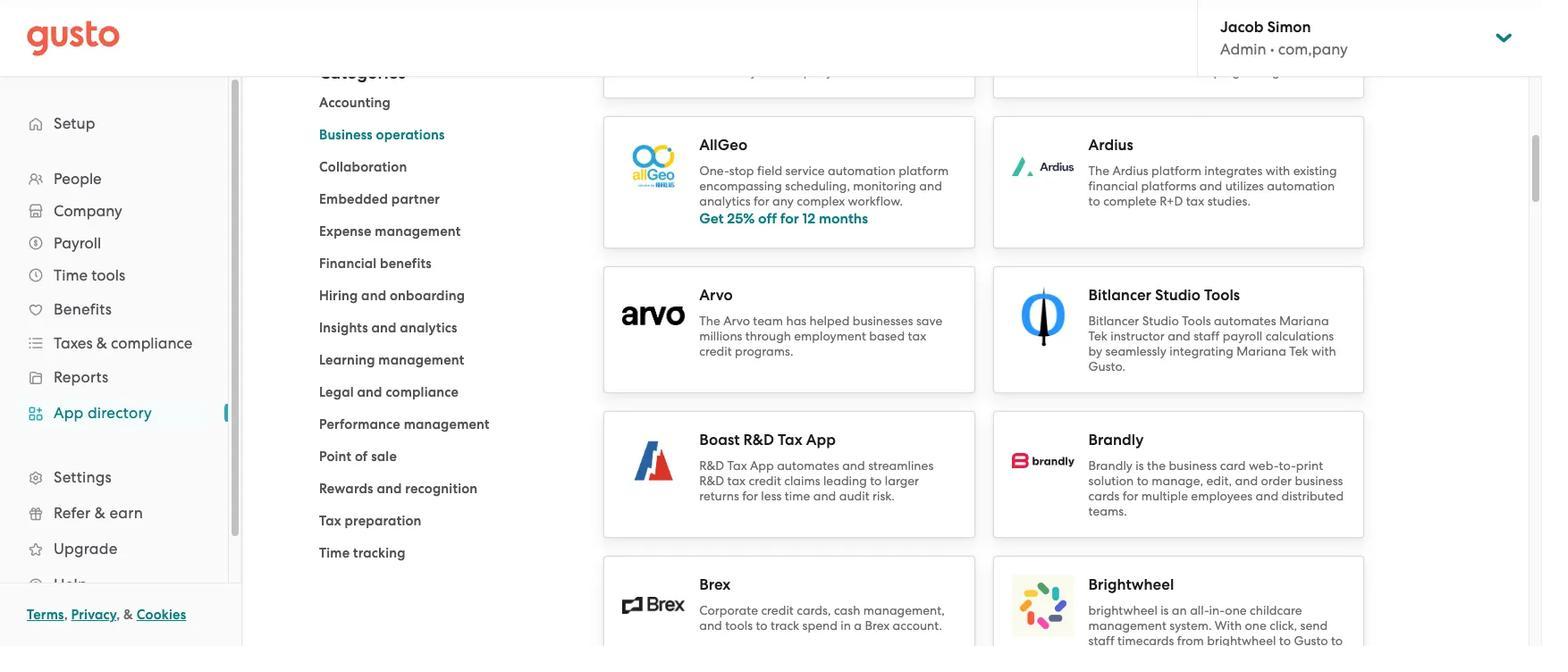 Task type: describe. For each thing, give the bounding box(es) containing it.
people button
[[18, 163, 210, 195]]

claims
[[784, 473, 820, 488]]

to- inside 'brandly brandly is the business card web-to-print solution to manage, edit, and order business cards for multiple employees and distributed teams.'
[[1279, 458, 1296, 472]]

and inside 'brex corporate credit cards, cash management, and tools to track spend in a brex account.'
[[699, 618, 722, 632]]

to- inside activecampaign is a cloud software platform for small-to-mid-sized businesses. see how your company can benefit from the gusto and activecampaign integration.
[[1196, 34, 1213, 48]]

time tracking
[[319, 545, 406, 561]]

financial benefits
[[319, 256, 432, 272]]

collaboration link
[[319, 159, 407, 175]]

1 vertical spatial brightwheel
[[1207, 633, 1276, 646]]

complex
[[797, 194, 845, 208]]

jacob
[[1220, 18, 1264, 37]]

upgrade link
[[18, 533, 210, 565]]

integrates
[[1205, 164, 1263, 178]]

manage,
[[1152, 473, 1203, 488]]

credit inside 'brex corporate credit cards, cash management, and tools to track spend in a brex account.'
[[761, 603, 794, 617]]

learning management
[[319, 352, 464, 368]]

employees
[[1191, 489, 1253, 503]]

for inside activecampaign is a cloud software platform for small-to-mid-sized businesses. see how your company can benefit from the gusto and activecampaign integration.
[[1141, 34, 1157, 48]]

1 horizontal spatial brex
[[865, 618, 890, 632]]

from inside activecampaign is a cloud software platform for small-to-mid-sized businesses. see how your company can benefit from the gusto and activecampaign integration.
[[1293, 49, 1320, 63]]

embedded partner
[[319, 191, 440, 207]]

reports link
[[18, 361, 210, 393]]

company button
[[18, 195, 210, 227]]

company inside accelo transforms the way professional service businesses manage client work to improve their performance and profitability. see how your company can benefit fr
[[779, 64, 833, 79]]

cookies button
[[137, 604, 186, 626]]

click,
[[1270, 618, 1297, 632]]

a inside 'brex corporate credit cards, cash management, and tools to track spend in a brex account.'
[[854, 618, 862, 632]]

gusto inside activecampaign is a cloud software platform for small-to-mid-sized businesses. see how your company can benefit from the gusto and activecampaign integration.
[[1088, 64, 1123, 79]]

point of sale
[[319, 449, 397, 465]]

0 vertical spatial studio
[[1155, 286, 1201, 304]]

see inside accelo transforms the way professional service businesses manage client work to improve their performance and profitability. see how your company can benefit fr
[[699, 64, 720, 79]]

the for ardius
[[1088, 164, 1109, 178]]

1 vertical spatial tax
[[727, 458, 747, 472]]

see inside activecampaign is a cloud software platform for small-to-mid-sized businesses. see how your company can benefit from the gusto and activecampaign integration.
[[1088, 49, 1109, 63]]

workflow.
[[848, 194, 903, 208]]

0 vertical spatial tek
[[1088, 329, 1108, 343]]

staff inside brightwheel brightwheel is an all-in-one childcare management system. with one click, send staff timecards from brightwheel to gusto
[[1088, 633, 1115, 646]]

sized
[[1240, 34, 1269, 48]]

off
[[758, 210, 777, 227]]

businesses for arvo
[[853, 313, 913, 328]]

1 horizontal spatial app
[[750, 458, 774, 472]]

audit
[[839, 489, 869, 503]]

credit inside boast r&d tax app r&d tax app automates and streamlines r&d tax credit claims leading to larger returns for less time and audit risk.
[[749, 473, 781, 488]]

any
[[772, 194, 794, 208]]

with inside bitlancer studio tools bitlancer studio tools automates mariana tek instructor and staff payroll calculations by seamlessly integrating mariana tek with gusto.
[[1312, 344, 1336, 358]]

preparation
[[345, 513, 422, 529]]

complete
[[1103, 194, 1157, 208]]

activecampaign is a cloud software platform for small-to-mid-sized businesses. see how your company can benefit from the gusto and activecampaign integration. button
[[993, 0, 1364, 98]]

sale
[[371, 449, 397, 465]]

0 vertical spatial ardius
[[1088, 136, 1133, 155]]

system.
[[1170, 618, 1212, 632]]

gusto inside brightwheel brightwheel is an all-in-one childcare management system. with one click, send staff timecards from brightwheel to gusto
[[1294, 633, 1328, 646]]

people
[[54, 170, 102, 188]]

settings link
[[18, 461, 210, 493]]

time for time tracking
[[319, 545, 350, 561]]

2 horizontal spatial tax
[[778, 430, 803, 449]]

for inside boast r&d tax app r&d tax app automates and streamlines r&d tax credit claims leading to larger returns for less time and audit risk.
[[742, 489, 758, 503]]

time for time tools
[[54, 266, 88, 284]]

brightwheel
[[1088, 575, 1174, 594]]

teams.
[[1088, 504, 1127, 518]]

1 vertical spatial studio
[[1142, 313, 1179, 328]]

save
[[916, 313, 942, 328]]

your inside activecampaign is a cloud software platform for small-to-mid-sized businesses. see how your company can benefit from the gusto and activecampaign integration.
[[1140, 49, 1165, 63]]

1 vertical spatial r&d
[[699, 458, 724, 472]]

platform inside allgeo one-stop field service automation platform encompassing scheduling, monitoring and analytics for any complex workflow. get 25% off for 12 months
[[899, 164, 949, 178]]

r+d
[[1160, 194, 1183, 208]]

taxes & compliance
[[54, 334, 193, 352]]

hiring and onboarding
[[319, 288, 465, 304]]

helped
[[810, 313, 850, 328]]

0 vertical spatial activecampaign
[[1088, 19, 1184, 33]]

edit,
[[1206, 473, 1232, 488]]

company
[[54, 202, 122, 220]]

financial benefits link
[[319, 256, 432, 272]]

allgeo one-stop field service automation platform encompassing scheduling, monitoring and analytics for any complex workflow. get 25% off for 12 months
[[699, 136, 949, 227]]

point
[[319, 449, 352, 465]]

tax inside boast r&d tax app r&d tax app automates and streamlines r&d tax credit claims leading to larger returns for less time and audit risk.
[[727, 473, 746, 488]]

platform inside activecampaign is a cloud software platform for small-to-mid-sized businesses. see how your company can benefit from the gusto and activecampaign integration.
[[1088, 34, 1138, 48]]

platforms
[[1141, 179, 1196, 193]]

0 vertical spatial brightwheel
[[1088, 603, 1158, 617]]

rewards
[[319, 481, 373, 497]]

studies.
[[1207, 194, 1251, 208]]

accelo transforms the way professional service businesses manage client work to improve their performance and profitability. see how your company can benefit fr
[[699, 19, 950, 79]]

of
[[355, 449, 368, 465]]

from inside brightwheel brightwheel is an all-in-one childcare management system. with one click, send staff timecards from brightwheel to gusto
[[1177, 633, 1204, 646]]

upgrade
[[54, 540, 118, 558]]

1 vertical spatial one
[[1245, 618, 1267, 632]]

fr
[[904, 64, 912, 79]]

time
[[785, 489, 810, 503]]

& for earn
[[95, 504, 106, 522]]

privacy
[[71, 607, 116, 623]]

learning management link
[[319, 352, 464, 368]]

encompassing
[[699, 179, 782, 193]]

the inside 'brandly brandly is the business card web-to-print solution to manage, edit, and order business cards for multiple employees and distributed teams.'
[[1147, 458, 1166, 472]]

professional
[[853, 19, 922, 33]]

businesses.
[[1272, 34, 1335, 48]]

the inside activecampaign is a cloud software platform for small-to-mid-sized businesses. see how your company can benefit from the gusto and activecampaign integration.
[[1323, 49, 1342, 63]]

1 vertical spatial ardius
[[1113, 164, 1148, 178]]

cloud
[[1209, 19, 1241, 33]]

boast r&d tax app logo image
[[622, 430, 685, 492]]

bitlancer studio tools bitlancer studio tools automates mariana tek instructor and staff payroll calculations by seamlessly integrating mariana tek with gusto.
[[1088, 286, 1336, 373]]

legal and compliance
[[319, 384, 459, 401]]

recognition
[[405, 481, 478, 497]]

•
[[1270, 40, 1274, 58]]

learning
[[319, 352, 375, 368]]

tools inside dropdown button
[[91, 266, 125, 284]]

brandly logo image
[[1012, 453, 1074, 469]]

can inside accelo transforms the way professional service businesses manage client work to improve their performance and profitability. see how your company can benefit fr
[[836, 64, 857, 79]]

1 horizontal spatial tek
[[1289, 344, 1308, 358]]

& for compliance
[[96, 334, 107, 352]]

0 horizontal spatial analytics
[[400, 320, 457, 336]]

to inside accelo transforms the way professional service businesses manage client work to improve their performance and profitability. see how your company can benefit fr
[[922, 34, 933, 48]]

2 , from the left
[[116, 607, 120, 623]]

staff inside bitlancer studio tools bitlancer studio tools automates mariana tek instructor and staff payroll calculations by seamlessly integrating mariana tek with gusto.
[[1194, 329, 1220, 343]]

boast r&d tax app r&d tax app automates and streamlines r&d tax credit claims leading to larger returns for less time and audit risk.
[[699, 430, 934, 503]]

0 vertical spatial business
[[1169, 458, 1217, 472]]

returns
[[699, 489, 739, 503]]

through
[[745, 329, 791, 343]]

0 vertical spatial brex
[[699, 575, 731, 594]]

insights and analytics link
[[319, 320, 457, 336]]

25%
[[727, 210, 755, 227]]

in-
[[1209, 603, 1225, 617]]

tax inside arvo the arvo team has helped businesses save millions through employment based tax credit programs.
[[908, 329, 926, 343]]

cards
[[1088, 489, 1119, 503]]

childcare
[[1250, 603, 1302, 617]]

for inside 'brandly brandly is the business card web-to-print solution to manage, edit, and order business cards for multiple employees and distributed teams.'
[[1123, 489, 1138, 503]]

leading
[[823, 473, 867, 488]]

list containing accounting
[[319, 92, 577, 564]]

admin
[[1220, 40, 1266, 58]]

credit inside arvo the arvo team has helped businesses save millions through employment based tax credit programs.
[[699, 344, 732, 358]]

integrating
[[1170, 344, 1234, 358]]

with
[[1215, 618, 1242, 632]]

0 vertical spatial tools
[[1204, 286, 1240, 304]]

1 , from the left
[[64, 607, 68, 623]]

automation inside ardius the ardius platform integrates with existing financial platforms and utilizes automation to complete r+d tax studies.
[[1267, 179, 1335, 193]]

embedded partner link
[[319, 191, 440, 207]]

way
[[826, 19, 850, 33]]

automates inside boast r&d tax app r&d tax app automates and streamlines r&d tax credit claims leading to larger returns for less time and audit risk.
[[777, 458, 839, 472]]

based
[[869, 329, 905, 343]]

12
[[802, 210, 815, 227]]

small-
[[1160, 34, 1196, 48]]

and inside bitlancer studio tools bitlancer studio tools automates mariana tek instructor and staff payroll calculations by seamlessly integrating mariana tek with gusto.
[[1168, 329, 1191, 343]]

2 vertical spatial r&d
[[699, 473, 724, 488]]

compliance for legal and compliance
[[386, 384, 459, 401]]

2 vertical spatial tax
[[319, 513, 341, 529]]

benefit inside activecampaign is a cloud software platform for small-to-mid-sized businesses. see how your company can benefit from the gusto and activecampaign integration.
[[1249, 49, 1290, 63]]

to inside 'brex corporate credit cards, cash management, and tools to track spend in a brex account.'
[[756, 618, 768, 632]]

1 vertical spatial mariana
[[1237, 344, 1286, 358]]

integration.
[[1250, 64, 1317, 79]]

2 brandly from the top
[[1088, 458, 1133, 472]]

0 vertical spatial mariana
[[1279, 313, 1329, 328]]

management for learning management
[[378, 352, 464, 368]]

1 vertical spatial tools
[[1182, 313, 1211, 328]]

collaboration
[[319, 159, 407, 175]]

arvo logo image
[[622, 307, 685, 325]]

help
[[54, 576, 88, 594]]



Task type: vqa. For each thing, say whether or not it's contained in the screenshot.


Task type: locate. For each thing, give the bounding box(es) containing it.
to- up order
[[1279, 458, 1296, 472]]

0 vertical spatial staff
[[1194, 329, 1220, 343]]

tax preparation
[[319, 513, 422, 529]]

2 vertical spatial tax
[[727, 473, 746, 488]]

to up multiple
[[1137, 473, 1149, 488]]

1 vertical spatial tax
[[908, 329, 926, 343]]

track
[[771, 618, 799, 632]]

0 vertical spatial gusto
[[1088, 64, 1123, 79]]

management up timecards
[[1088, 618, 1167, 632]]

is
[[1187, 19, 1196, 33], [1136, 458, 1144, 472], [1161, 603, 1169, 617]]

1 vertical spatial app
[[806, 430, 836, 449]]

with
[[1266, 164, 1290, 178], [1312, 344, 1336, 358]]

1 vertical spatial how
[[723, 64, 748, 79]]

staff left timecards
[[1088, 633, 1115, 646]]

brightwheel down brightwheel
[[1088, 603, 1158, 617]]

0 horizontal spatial is
[[1136, 458, 1144, 472]]

benefits
[[54, 300, 112, 318]]

accelo
[[699, 19, 737, 33]]

1 vertical spatial staff
[[1088, 633, 1115, 646]]

1 vertical spatial tools
[[725, 618, 753, 632]]

0 horizontal spatial your
[[751, 64, 776, 79]]

businesses
[[742, 34, 802, 48], [853, 313, 913, 328]]

benefit
[[1249, 49, 1290, 63], [860, 64, 901, 79]]

& right taxes
[[96, 334, 107, 352]]

and inside allgeo one-stop field service automation platform encompassing scheduling, monitoring and analytics for any complex workflow. get 25% off for 12 months
[[919, 179, 942, 193]]

1 horizontal spatial from
[[1293, 49, 1320, 63]]

to left the track
[[756, 618, 768, 632]]

1 horizontal spatial see
[[1088, 49, 1109, 63]]

1 horizontal spatial your
[[1140, 49, 1165, 63]]

and inside ardius the ardius platform integrates with existing financial platforms and utilizes automation to complete r+d tax studies.
[[1199, 179, 1222, 193]]

r&d up returns
[[699, 473, 724, 488]]

to up profitability.
[[922, 34, 933, 48]]

1 horizontal spatial ,
[[116, 607, 120, 623]]

spend
[[802, 618, 838, 632]]

with down calculations
[[1312, 344, 1336, 358]]

company
[[1168, 49, 1222, 63], [779, 64, 833, 79]]

performance
[[778, 49, 852, 63]]

businesses inside arvo the arvo team has helped businesses save millions through employment based tax credit programs.
[[853, 313, 913, 328]]

terms
[[27, 607, 64, 623]]

tax up claims
[[778, 430, 803, 449]]

1 vertical spatial automates
[[777, 458, 839, 472]]

payroll
[[54, 234, 101, 252]]

1 horizontal spatial is
[[1161, 603, 1169, 617]]

mid-
[[1213, 34, 1240, 48]]

brandly brandly is the business card web-to-print solution to manage, edit, and order business cards for multiple employees and distributed teams.
[[1088, 430, 1344, 518]]

automates inside bitlancer studio tools bitlancer studio tools automates mariana tek instructor and staff payroll calculations by seamlessly integrating mariana tek with gusto.
[[1214, 313, 1276, 328]]

2 horizontal spatial the
[[1323, 49, 1342, 63]]

0 horizontal spatial businesses
[[742, 34, 802, 48]]

automates up payroll
[[1214, 313, 1276, 328]]

credit up less
[[749, 473, 781, 488]]

tools up payroll
[[1204, 286, 1240, 304]]

setup link
[[18, 107, 210, 139]]

to down 'financial'
[[1088, 194, 1100, 208]]

from down system. in the bottom right of the page
[[1177, 633, 1204, 646]]

privacy link
[[71, 607, 116, 623]]

platform up platforms
[[1151, 164, 1201, 178]]

one down childcare
[[1245, 618, 1267, 632]]

2 vertical spatial &
[[123, 607, 133, 623]]

2 vertical spatial app
[[750, 458, 774, 472]]

is for brightwheel
[[1161, 603, 1169, 617]]

has
[[786, 313, 807, 328]]

1 horizontal spatial businesses
[[853, 313, 913, 328]]

0 vertical spatial arvo
[[699, 286, 733, 304]]

to inside brightwheel brightwheel is an all-in-one childcare management system. with one click, send staff timecards from brightwheel to gusto
[[1279, 633, 1291, 646]]

utilizes
[[1225, 179, 1264, 193]]

order
[[1261, 473, 1292, 488]]

settings
[[54, 468, 112, 486]]

is left an
[[1161, 603, 1169, 617]]

tools down payroll dropdown button
[[91, 266, 125, 284]]

the for arvo
[[699, 313, 720, 328]]

service inside accelo transforms the way professional service businesses manage client work to improve their performance and profitability. see how your company can benefit fr
[[699, 34, 739, 48]]

1 bitlancer from the top
[[1088, 286, 1151, 304]]

company inside activecampaign is a cloud software platform for small-to-mid-sized businesses. see how your company can benefit from the gusto and activecampaign integration.
[[1168, 49, 1222, 63]]

the down businesses.
[[1323, 49, 1342, 63]]

tax preparation link
[[319, 513, 422, 529]]

management,
[[863, 603, 945, 617]]

benefit up integration.
[[1249, 49, 1290, 63]]

1 vertical spatial arvo
[[723, 313, 750, 328]]

calculations
[[1266, 329, 1334, 343]]

accounting link
[[319, 95, 391, 111]]

for
[[1141, 34, 1157, 48], [754, 194, 769, 208], [780, 210, 799, 227], [742, 489, 758, 503], [1123, 489, 1138, 503]]

improve
[[699, 49, 746, 63]]

employment
[[794, 329, 866, 343]]

with inside ardius the ardius platform integrates with existing financial platforms and utilizes automation to complete r+d tax studies.
[[1266, 164, 1290, 178]]

tax inside ardius the ardius platform integrates with existing financial platforms and utilizes automation to complete r+d tax studies.
[[1186, 194, 1204, 208]]

& left earn
[[95, 504, 106, 522]]

send
[[1300, 618, 1328, 632]]

platform up monitoring
[[899, 164, 949, 178]]

for up off
[[754, 194, 769, 208]]

automates up claims
[[777, 458, 839, 472]]

1 vertical spatial from
[[1177, 633, 1204, 646]]

refer
[[54, 504, 91, 522]]

compliance inside taxes & compliance dropdown button
[[111, 334, 193, 352]]

one up with
[[1225, 603, 1247, 617]]

1 vertical spatial automation
[[1267, 179, 1335, 193]]

benefits
[[380, 256, 432, 272]]

0 horizontal spatial brightwheel
[[1088, 603, 1158, 617]]

accelo transforms the way professional service businesses manage client work to improve their performance and profitability. see how your company can benefit fr button
[[604, 0, 975, 98]]

for left less
[[742, 489, 758, 503]]

tax down rewards
[[319, 513, 341, 529]]

a left cloud
[[1199, 19, 1206, 33]]

1 horizontal spatial platform
[[1088, 34, 1138, 48]]

1 vertical spatial see
[[699, 64, 720, 79]]

existing
[[1293, 164, 1337, 178]]

0 horizontal spatial can
[[836, 64, 857, 79]]

brex corporate credit cards, cash management, and tools to track spend in a brex account.
[[699, 575, 945, 632]]

how
[[1112, 49, 1137, 63], [723, 64, 748, 79]]

performance
[[319, 417, 400, 433]]

corporate
[[699, 603, 758, 617]]

home image
[[27, 20, 120, 56]]

your inside accelo transforms the way professional service businesses manage client work to improve their performance and profitability. see how your company can benefit fr
[[751, 64, 776, 79]]

activecampaign up small-
[[1088, 19, 1184, 33]]

r&d right boast
[[743, 430, 774, 449]]

the inside accelo transforms the way professional service businesses manage client work to improve their performance and profitability. see how your company can benefit fr
[[804, 19, 823, 33]]

0 horizontal spatial company
[[779, 64, 833, 79]]

1 vertical spatial analytics
[[400, 320, 457, 336]]

the up "millions"
[[699, 313, 720, 328]]

a right in
[[854, 618, 862, 632]]

for down the 'any'
[[780, 210, 799, 227]]

0 horizontal spatial platform
[[899, 164, 949, 178]]

tools down corporate
[[725, 618, 753, 632]]

tek up the by
[[1088, 329, 1108, 343]]

2 horizontal spatial app
[[806, 430, 836, 449]]

0 vertical spatial brandly
[[1088, 430, 1144, 449]]

the up 'financial'
[[1088, 164, 1109, 178]]

0 vertical spatial one
[[1225, 603, 1247, 617]]

ardius logo image
[[1012, 156, 1074, 177]]

0 horizontal spatial compliance
[[111, 334, 193, 352]]

months
[[819, 210, 868, 227]]

1 vertical spatial activecampaign
[[1152, 64, 1247, 79]]

a inside activecampaign is a cloud software platform for small-to-mid-sized businesses. see how your company can benefit from the gusto and activecampaign integration.
[[1199, 19, 1206, 33]]

1 horizontal spatial a
[[1199, 19, 1206, 33]]

tax down save
[[908, 329, 926, 343]]

management
[[375, 223, 461, 240], [378, 352, 464, 368], [404, 417, 490, 433], [1088, 618, 1167, 632]]

time inside dropdown button
[[54, 266, 88, 284]]

service
[[699, 34, 739, 48], [785, 164, 825, 178]]

automation inside allgeo one-stop field service automation platform encompassing scheduling, monitoring and analytics for any complex workflow. get 25% off for 12 months
[[828, 164, 896, 178]]

& inside dropdown button
[[96, 334, 107, 352]]

& left "cookies" button
[[123, 607, 133, 623]]

0 vertical spatial automation
[[828, 164, 896, 178]]

platform
[[1088, 34, 1138, 48], [899, 164, 949, 178], [1151, 164, 1201, 178]]

0 vertical spatial can
[[1225, 49, 1246, 63]]

1 horizontal spatial tax
[[908, 329, 926, 343]]

management for expense management
[[375, 223, 461, 240]]

0 vertical spatial analytics
[[699, 194, 751, 208]]

insights and analytics
[[319, 320, 457, 336]]

1 vertical spatial credit
[[749, 473, 781, 488]]

app inside list
[[54, 404, 84, 422]]

refer & earn link
[[18, 497, 210, 529]]

team
[[753, 313, 783, 328]]

0 vertical spatial is
[[1187, 19, 1196, 33]]

list containing people
[[0, 163, 228, 603]]

list
[[319, 92, 577, 564], [0, 163, 228, 603]]

onboarding
[[390, 288, 465, 304]]

businesses down transforms
[[742, 34, 802, 48]]

hiring
[[319, 288, 358, 304]]

time tools button
[[18, 259, 210, 291]]

1 vertical spatial brandly
[[1088, 458, 1133, 472]]

1 vertical spatial businesses
[[853, 313, 913, 328]]

business up manage,
[[1169, 458, 1217, 472]]

app up less
[[750, 458, 774, 472]]

2 horizontal spatial platform
[[1151, 164, 1201, 178]]

credit up the track
[[761, 603, 794, 617]]

to inside 'brandly brandly is the business card web-to-print solution to manage, edit, and order business cards for multiple employees and distributed teams.'
[[1137, 473, 1149, 488]]

one-
[[699, 164, 729, 178]]

is for brandly
[[1136, 458, 1144, 472]]

jacob simon admin • com,pany
[[1220, 18, 1348, 58]]

the inside arvo the arvo team has helped businesses save millions through employment based tax credit programs.
[[699, 313, 720, 328]]

businesses up based on the right
[[853, 313, 913, 328]]

bitlancer studio tools logo image
[[1012, 285, 1074, 347]]

account.
[[893, 618, 942, 632]]

millions
[[699, 329, 742, 343]]

0 horizontal spatial staff
[[1088, 633, 1115, 646]]

r&d
[[743, 430, 774, 449], [699, 458, 724, 472], [699, 473, 724, 488]]

credit down "millions"
[[699, 344, 732, 358]]

is inside 'brandly brandly is the business card web-to-print solution to manage, edit, and order business cards for multiple employees and distributed teams.'
[[1136, 458, 1144, 472]]

service down accelo
[[699, 34, 739, 48]]

app up claims
[[806, 430, 836, 449]]

tax up returns
[[727, 473, 746, 488]]

service up scheduling,
[[785, 164, 825, 178]]

0 horizontal spatial the
[[804, 19, 823, 33]]

0 vertical spatial credit
[[699, 344, 732, 358]]

automation up monitoring
[[828, 164, 896, 178]]

1 brandly from the top
[[1088, 430, 1144, 449]]

ardius
[[1088, 136, 1133, 155], [1113, 164, 1148, 178]]

management up legal and compliance link
[[378, 352, 464, 368]]

mariana up calculations
[[1279, 313, 1329, 328]]

1 horizontal spatial analytics
[[699, 194, 751, 208]]

businesses for accelo
[[742, 34, 802, 48]]

1 horizontal spatial benefit
[[1249, 49, 1290, 63]]

analytics down encompassing
[[699, 194, 751, 208]]

your down small-
[[1140, 49, 1165, 63]]

arvo
[[699, 286, 733, 304], [723, 313, 750, 328]]

brex logo image
[[622, 597, 685, 614]]

can down mid-
[[1225, 49, 1246, 63]]

tools up integrating on the bottom of the page
[[1182, 313, 1211, 328]]

expense management
[[319, 223, 461, 240]]

1 vertical spatial time
[[319, 545, 350, 561]]

all-
[[1190, 603, 1209, 617]]

app directory link
[[18, 397, 210, 429]]

print
[[1296, 458, 1323, 472]]

1 vertical spatial is
[[1136, 458, 1144, 472]]

compliance up "performance management" link
[[386, 384, 459, 401]]

to- down cloud
[[1196, 34, 1213, 48]]

for down the solution
[[1123, 489, 1138, 503]]

1 horizontal spatial staff
[[1194, 329, 1220, 343]]

1 vertical spatial the
[[1323, 49, 1342, 63]]

1 horizontal spatial tools
[[725, 618, 753, 632]]

manage
[[805, 34, 854, 48]]

brightwheel down with
[[1207, 633, 1276, 646]]

com,pany
[[1278, 40, 1348, 58]]

can inside activecampaign is a cloud software platform for small-to-mid-sized businesses. see how your company can benefit from the gusto and activecampaign integration.
[[1225, 49, 1246, 63]]

0 vertical spatial automates
[[1214, 313, 1276, 328]]

0 horizontal spatial how
[[723, 64, 748, 79]]

2 vertical spatial credit
[[761, 603, 794, 617]]

time left tracking
[[319, 545, 350, 561]]

benefit inside accelo transforms the way professional service businesses manage client work to improve their performance and profitability. see how your company can benefit fr
[[860, 64, 901, 79]]

is up small-
[[1187, 19, 1196, 33]]

tax right r+d
[[1186, 194, 1204, 208]]

platform inside ardius the ardius platform integrates with existing financial platforms and utilizes automation to complete r+d tax studies.
[[1151, 164, 1201, 178]]

0 horizontal spatial benefit
[[860, 64, 901, 79]]

and
[[855, 49, 878, 63], [1126, 64, 1149, 79], [919, 179, 942, 193], [1199, 179, 1222, 193], [361, 288, 386, 304], [371, 320, 397, 336], [1168, 329, 1191, 343], [357, 384, 382, 401], [842, 458, 865, 472], [1235, 473, 1258, 488], [377, 481, 402, 497], [813, 489, 836, 503], [1256, 489, 1279, 503], [699, 618, 722, 632]]

how inside activecampaign is a cloud software platform for small-to-mid-sized businesses. see how your company can benefit from the gusto and activecampaign integration.
[[1112, 49, 1137, 63]]

ardius the ardius platform integrates with existing financial platforms and utilizes automation to complete r+d tax studies.
[[1088, 136, 1337, 208]]

the up the manage
[[804, 19, 823, 33]]

0 horizontal spatial list
[[0, 163, 228, 603]]

0 horizontal spatial tax
[[319, 513, 341, 529]]

,
[[64, 607, 68, 623], [116, 607, 120, 623]]

allgeo logo image
[[622, 135, 685, 198]]

app down reports
[[54, 404, 84, 422]]

from down businesses.
[[1293, 49, 1320, 63]]

0 horizontal spatial tax
[[727, 473, 746, 488]]

is inside activecampaign is a cloud software platform for small-to-mid-sized businesses. see how your company can benefit from the gusto and activecampaign integration.
[[1187, 19, 1196, 33]]

directory
[[88, 404, 152, 422]]

management up recognition
[[404, 417, 490, 433]]

your down their
[[751, 64, 776, 79]]

company down the performance
[[779, 64, 833, 79]]

company down small-
[[1168, 49, 1222, 63]]

1 horizontal spatial business
[[1295, 473, 1343, 488]]

0 horizontal spatial brex
[[699, 575, 731, 594]]

get
[[699, 210, 724, 227]]

1 horizontal spatial to-
[[1279, 458, 1296, 472]]

a
[[1199, 19, 1206, 33], [854, 618, 862, 632]]

automation down existing
[[1267, 179, 1335, 193]]

0 vertical spatial benefit
[[1249, 49, 1290, 63]]

for left small-
[[1141, 34, 1157, 48]]

time tracking link
[[319, 545, 406, 561]]

the inside ardius the ardius platform integrates with existing financial platforms and utilizes automation to complete r+d tax studies.
[[1088, 164, 1109, 178]]

the up manage,
[[1147, 458, 1166, 472]]

time tools
[[54, 266, 125, 284]]

0 vertical spatial tax
[[778, 430, 803, 449]]

to inside ardius the ardius platform integrates with existing financial platforms and utilizes automation to complete r+d tax studies.
[[1088, 194, 1100, 208]]

tools inside 'brex corporate credit cards, cash management, and tools to track spend in a brex account.'
[[725, 618, 753, 632]]

risk.
[[873, 489, 895, 503]]

0 vertical spatial the
[[804, 19, 823, 33]]

0 horizontal spatial automates
[[777, 458, 839, 472]]

to down click,
[[1279, 633, 1291, 646]]

0 horizontal spatial a
[[854, 618, 862, 632]]

to up risk.
[[870, 473, 882, 488]]

service inside allgeo one-stop field service automation platform encompassing scheduling, monitoring and analytics for any complex workflow. get 25% off for 12 months
[[785, 164, 825, 178]]

businesses inside accelo transforms the way professional service businesses manage client work to improve their performance and profitability. see how your company can benefit fr
[[742, 34, 802, 48]]

can down the performance
[[836, 64, 857, 79]]

is up multiple
[[1136, 458, 1144, 472]]

gusto navigation element
[[0, 77, 228, 631]]

management inside brightwheel brightwheel is an all-in-one childcare management system. with one click, send staff timecards from brightwheel to gusto
[[1088, 618, 1167, 632]]

business up distributed
[[1295, 473, 1343, 488]]

0 horizontal spatial automation
[[828, 164, 896, 178]]

compliance up reports link
[[111, 334, 193, 352]]

time down payroll
[[54, 266, 88, 284]]

credit
[[699, 344, 732, 358], [749, 473, 781, 488], [761, 603, 794, 617]]

0 horizontal spatial from
[[1177, 633, 1204, 646]]

hiring and onboarding link
[[319, 288, 465, 304]]

0 vertical spatial businesses
[[742, 34, 802, 48]]

brex up corporate
[[699, 575, 731, 594]]

0 vertical spatial time
[[54, 266, 88, 284]]

activecampaign down small-
[[1152, 64, 1247, 79]]

1 horizontal spatial compliance
[[386, 384, 459, 401]]

1 horizontal spatial can
[[1225, 49, 1246, 63]]

field
[[757, 164, 782, 178]]

staff up integrating on the bottom of the page
[[1194, 329, 1220, 343]]

0 horizontal spatial to-
[[1196, 34, 1213, 48]]

2 bitlancer from the top
[[1088, 313, 1139, 328]]

, left privacy link
[[64, 607, 68, 623]]

0 vertical spatial with
[[1266, 164, 1290, 178]]

brex down management,
[[865, 618, 890, 632]]

monitoring
[[853, 179, 916, 193]]

management down partner
[[375, 223, 461, 240]]

2 horizontal spatial tax
[[1186, 194, 1204, 208]]

analytics inside allgeo one-stop field service automation platform encompassing scheduling, monitoring and analytics for any complex workflow. get 25% off for 12 months
[[699, 194, 751, 208]]

management for performance management
[[404, 417, 490, 433]]

how inside accelo transforms the way professional service businesses manage client work to improve their performance and profitability. see how your company can benefit fr
[[723, 64, 748, 79]]

r&d down boast
[[699, 458, 724, 472]]

2 vertical spatial the
[[1147, 458, 1166, 472]]

0 horizontal spatial the
[[699, 313, 720, 328]]

1 horizontal spatial service
[[785, 164, 825, 178]]

business
[[319, 127, 373, 143]]

their
[[749, 49, 775, 63]]

to inside boast r&d tax app r&d tax app automates and streamlines r&d tax credit claims leading to larger returns for less time and audit risk.
[[870, 473, 882, 488]]

1 vertical spatial your
[[751, 64, 776, 79]]

and inside activecampaign is a cloud software platform for small-to-mid-sized businesses. see how your company can benefit from the gusto and activecampaign integration.
[[1126, 64, 1149, 79]]

and inside accelo transforms the way professional service businesses manage client work to improve their performance and profitability. see how your company can benefit fr
[[855, 49, 878, 63]]

is inside brightwheel brightwheel is an all-in-one childcare management system. with one click, send staff timecards from brightwheel to gusto
[[1161, 603, 1169, 617]]

0 vertical spatial your
[[1140, 49, 1165, 63]]

0 horizontal spatial time
[[54, 266, 88, 284]]

brightwheel logo image
[[1012, 574, 1074, 637]]

tek down calculations
[[1289, 344, 1308, 358]]

terms link
[[27, 607, 64, 623]]

1 horizontal spatial how
[[1112, 49, 1137, 63]]

tax
[[1186, 194, 1204, 208], [908, 329, 926, 343], [727, 473, 746, 488]]

, down help link
[[116, 607, 120, 623]]

benefit left "fr"
[[860, 64, 901, 79]]

1 horizontal spatial automation
[[1267, 179, 1335, 193]]

with left existing
[[1266, 164, 1290, 178]]

analytics down onboarding
[[400, 320, 457, 336]]

tax down boast
[[727, 458, 747, 472]]

automates
[[1214, 313, 1276, 328], [777, 458, 839, 472]]

1 horizontal spatial gusto
[[1294, 633, 1328, 646]]

1 vertical spatial benefit
[[860, 64, 901, 79]]

platform left small-
[[1088, 34, 1138, 48]]

0 vertical spatial r&d
[[743, 430, 774, 449]]

business operations
[[319, 127, 445, 143]]

simon
[[1267, 18, 1311, 37]]

mariana down payroll
[[1237, 344, 1286, 358]]

0 horizontal spatial gusto
[[1088, 64, 1123, 79]]

1 vertical spatial gusto
[[1294, 633, 1328, 646]]

0 vertical spatial compliance
[[111, 334, 193, 352]]

compliance for taxes & compliance
[[111, 334, 193, 352]]

gusto
[[1088, 64, 1123, 79], [1294, 633, 1328, 646]]



